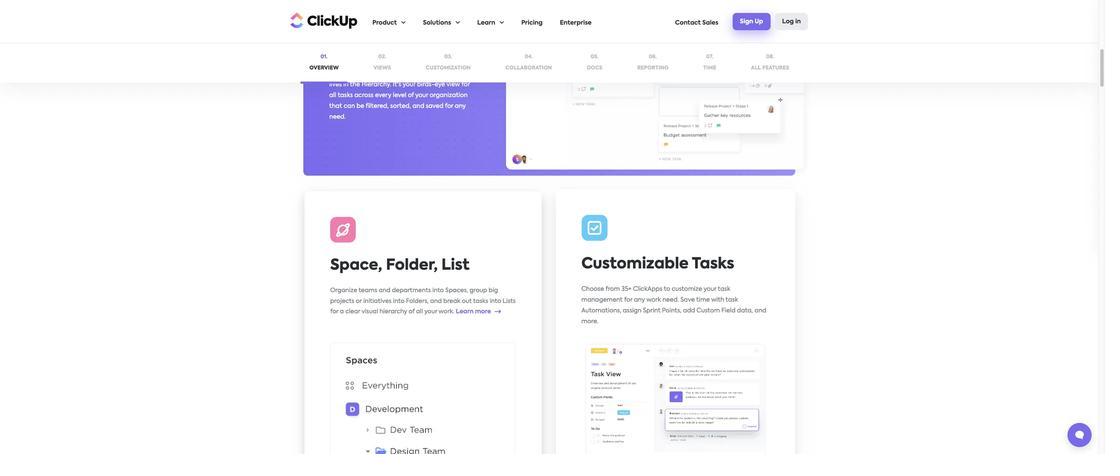 Task type: describe. For each thing, give the bounding box(es) containing it.
0 horizontal spatial into
[[393, 298, 405, 304]]

everything view
[[329, 32, 454, 47]]

08.
[[767, 54, 775, 60]]

to inside choose from 35+ clickapps to customize your task management for any work need.               save time with task automations, assign sprint points, add custom field data, and more.
[[665, 286, 671, 292]]

sorted,
[[390, 103, 411, 109]]

automations,
[[582, 308, 622, 314]]

customize
[[672, 286, 703, 292]]

1 vertical spatial view
[[391, 60, 405, 66]]

where
[[443, 71, 461, 77]]

clickapps
[[634, 286, 663, 292]]

need. inside clickup's everything view makes it easy to find anything you're looking for, no               matter where it lives in the hierarchy. it's your birds-eye view for all tasks across every level of your               organization that can be filtered, sorted, and saved for any need.
[[329, 114, 346, 120]]

no
[[411, 71, 419, 77]]

contact
[[676, 20, 701, 26]]

customizable tasks
[[582, 257, 735, 272]]

more
[[475, 309, 491, 315]]

learn for learn
[[478, 20, 496, 26]]

all inside clickup's everything view makes it easy to find anything you're looking for, no               matter where it lives in the hierarchy. it's your birds-eye view for all tasks across every level of your               organization that can be filtered, sorted, and saved for any need.
[[329, 93, 336, 99]]

all inside organize teams and departments into spaces, group big projects or initiatives               into folders, and break out tasks into lists for a clear visual hierarchy of all your work.
[[416, 309, 423, 315]]

05.
[[591, 54, 599, 60]]

your down birds-
[[416, 93, 428, 99]]

folders,
[[406, 298, 429, 304]]

collaboration
[[506, 65, 553, 71]]

time
[[697, 297, 711, 303]]

for down organization on the top of page
[[445, 103, 454, 109]]

organize
[[330, 287, 357, 293]]

initiatives
[[364, 298, 392, 304]]

07.
[[707, 54, 714, 60]]

up
[[755, 18, 764, 24]]

hierarchy
[[380, 309, 408, 315]]

docs
[[587, 65, 603, 71]]

across
[[355, 93, 374, 99]]

choose
[[582, 286, 605, 292]]

everything inside clickup's everything view makes it easy to find anything you're looking for, no               matter where it lives in the hierarchy. it's your birds-eye view for all tasks across every level of your               organization that can be filtered, sorted, and saved for any need.
[[358, 60, 390, 66]]

birds-
[[417, 82, 435, 88]]

learn button
[[478, 0, 504, 43]]

departments
[[392, 287, 431, 293]]

35+
[[622, 286, 632, 292]]

eye
[[435, 82, 445, 88]]

learn for learn more
[[456, 309, 474, 315]]

and up initiatives
[[379, 287, 391, 293]]

1 horizontal spatial into
[[433, 287, 444, 293]]

sign
[[741, 18, 754, 24]]

makes
[[406, 60, 426, 66]]

06.
[[649, 54, 657, 60]]

your down for, in the left top of the page
[[403, 82, 416, 88]]

visual
[[362, 309, 378, 315]]

sales
[[703, 20, 719, 26]]

1 horizontal spatial it
[[463, 71, 467, 77]]

data,
[[738, 308, 754, 314]]

saved
[[426, 103, 444, 109]]

clickup's
[[329, 60, 356, 66]]

work
[[647, 297, 662, 303]]

work.
[[439, 309, 455, 315]]

for up organization on the top of page
[[462, 82, 470, 88]]

log in link
[[775, 13, 809, 30]]

matter
[[421, 71, 441, 77]]

need. inside choose from 35+ clickapps to customize your task management for any work need.               save time with task automations, assign sprint points, add custom field data, and more.
[[663, 297, 680, 303]]

level
[[393, 93, 407, 99]]

all
[[752, 65, 762, 71]]

easy
[[433, 60, 446, 66]]

can
[[344, 103, 355, 109]]

save
[[681, 297, 696, 303]]

looking
[[377, 71, 399, 77]]

spaces,
[[446, 287, 468, 293]]

your inside organize teams and departments into spaces, group big projects or initiatives               into folders, and break out tasks into lists for a clear visual hierarchy of all your work.
[[425, 309, 437, 315]]

03.
[[445, 54, 453, 60]]

group
[[470, 287, 488, 293]]

a
[[340, 309, 344, 315]]

field
[[722, 308, 736, 314]]

points,
[[663, 308, 682, 314]]

teams
[[359, 287, 378, 293]]

04.
[[525, 54, 533, 60]]

0 vertical spatial task
[[719, 286, 731, 292]]

custom
[[697, 308, 721, 314]]

tasks inside clickup's everything view makes it easy to find anything you're looking for, no               matter where it lives in the hierarchy. it's your birds-eye view for all tasks across every level of your               organization that can be filtered, sorted, and saved for any need.
[[338, 93, 353, 99]]

solutions button
[[423, 0, 460, 43]]

that
[[329, 103, 342, 109]]

log in
[[783, 18, 801, 24]]

folder,
[[386, 258, 438, 273]]

enterprise
[[560, 20, 592, 26]]

list
[[442, 258, 470, 273]]

customizable
[[582, 257, 689, 272]]

for inside choose from 35+ clickapps to customize your task management for any work need.               save time with task automations, assign sprint points, add custom field data, and more.
[[625, 297, 633, 303]]



Task type: vqa. For each thing, say whether or not it's contained in the screenshot.


Task type: locate. For each thing, give the bounding box(es) containing it.
task
[[719, 286, 731, 292], [726, 297, 739, 303]]

1 vertical spatial task
[[726, 297, 739, 303]]

in inside clickup's everything view makes it easy to find anything you're looking for, no               matter where it lives in the hierarchy. it's your birds-eye view for all tasks across every level of your               organization that can be filtered, sorted, and saved for any need.
[[344, 82, 349, 88]]

all features
[[752, 65, 790, 71]]

organization
[[430, 93, 468, 99]]

break
[[444, 298, 461, 304]]

0 vertical spatial learn
[[478, 20, 496, 26]]

0 horizontal spatial tasks
[[338, 93, 353, 99]]

anything
[[329, 71, 356, 77]]

sign up button
[[733, 13, 771, 30]]

your
[[403, 82, 416, 88], [416, 93, 428, 99], [704, 286, 717, 292], [425, 309, 437, 315]]

view down where
[[447, 82, 460, 88]]

customizable tasks image
[[582, 340, 770, 454]]

add
[[684, 308, 696, 314]]

1 vertical spatial everything
[[358, 60, 390, 66]]

1 horizontal spatial to
[[665, 286, 671, 292]]

and inside clickup's everything view makes it easy to find anything you're looking for, no               matter where it lives in the hierarchy. it's your birds-eye view for all tasks across every level of your               organization that can be filtered, sorted, and saved for any need.
[[413, 103, 425, 109]]

0 vertical spatial of
[[408, 93, 414, 99]]

tasks inside organize teams and departments into spaces, group big projects or initiatives               into folders, and break out tasks into lists for a clear visual hierarchy of all your work.
[[473, 298, 489, 304]]

0 horizontal spatial learn
[[456, 309, 474, 315]]

0 vertical spatial in
[[796, 18, 801, 24]]

0 vertical spatial tasks
[[338, 93, 353, 99]]

any
[[455, 103, 466, 109], [635, 297, 646, 303]]

task up with
[[719, 286, 731, 292]]

1 horizontal spatial need.
[[663, 297, 680, 303]]

product button
[[373, 0, 406, 43]]

and left saved
[[413, 103, 425, 109]]

everything down the 02.
[[358, 60, 390, 66]]

customization
[[426, 65, 471, 71]]

with
[[712, 297, 725, 303]]

your inside choose from 35+ clickapps to customize your task management for any work need.               save time with task automations, assign sprint points, add custom field data, and more.
[[704, 286, 717, 292]]

or
[[356, 298, 362, 304]]

filtered,
[[366, 103, 389, 109]]

to down 03.
[[448, 60, 454, 66]]

time
[[704, 65, 717, 71]]

1 vertical spatial of
[[409, 309, 415, 315]]

it down find on the left of page
[[463, 71, 467, 77]]

tasks
[[693, 257, 735, 272]]

task up field
[[726, 297, 739, 303]]

1 horizontal spatial any
[[635, 297, 646, 303]]

and
[[413, 103, 425, 109], [379, 287, 391, 293], [431, 298, 442, 304], [755, 308, 767, 314]]

0 horizontal spatial all
[[329, 93, 336, 99]]

1 vertical spatial tasks
[[473, 298, 489, 304]]

any inside clickup's everything view makes it easy to find anything you're looking for, no               matter where it lives in the hierarchy. it's your birds-eye view for all tasks across every level of your               organization that can be filtered, sorted, and saved for any need.
[[455, 103, 466, 109]]

everything
[[329, 32, 415, 47], [358, 60, 390, 66]]

0 vertical spatial everything
[[329, 32, 415, 47]]

your left work.
[[425, 309, 437, 315]]

0 vertical spatial need.
[[329, 114, 346, 120]]

for down 35+
[[625, 297, 633, 303]]

space, folder, list
[[330, 258, 470, 273]]

clickup's everything view makes it easy to find anything you're looking for, no               matter where it lives in the hierarchy. it's your birds-eye view for all tasks across every level of your               organization that can be filtered, sorted, and saved for any need.
[[329, 60, 470, 120]]

2 horizontal spatial into
[[490, 298, 502, 304]]

need.
[[329, 114, 346, 120], [663, 297, 680, 303]]

view
[[418, 32, 454, 47], [391, 60, 405, 66], [447, 82, 460, 88]]

of
[[408, 93, 414, 99], [409, 309, 415, 315]]

list
[[373, 0, 676, 43]]

need. up points,
[[663, 297, 680, 303]]

list containing product
[[373, 0, 676, 43]]

every
[[375, 93, 392, 99]]

views
[[374, 65, 391, 71]]

1 vertical spatial all
[[416, 309, 423, 315]]

and up work.
[[431, 298, 442, 304]]

of inside clickup's everything view makes it easy to find anything you're looking for, no               matter where it lives in the hierarchy. it's your birds-eye view for all tasks across every level of your               organization that can be filtered, sorted, and saved for any need.
[[408, 93, 414, 99]]

space, folder, list image
[[330, 341, 516, 454]]

1 vertical spatial any
[[635, 297, 646, 303]]

0 horizontal spatial it
[[427, 60, 431, 66]]

main navigation element
[[373, 0, 809, 43]]

any down organization on the top of page
[[455, 103, 466, 109]]

sprint
[[644, 308, 661, 314]]

for left a
[[330, 309, 339, 315]]

lists
[[503, 298, 516, 304]]

0 vertical spatial any
[[455, 103, 466, 109]]

overview
[[310, 65, 339, 71]]

the
[[350, 82, 360, 88]]

for,
[[400, 71, 410, 77]]

contact sales link
[[676, 0, 719, 43]]

everything view image
[[500, 0, 811, 176]]

1 horizontal spatial all
[[416, 309, 423, 315]]

out
[[462, 298, 472, 304]]

of inside organize teams and departments into spaces, group big projects or initiatives               into folders, and break out tasks into lists for a clear visual hierarchy of all your work.
[[409, 309, 415, 315]]

pricing link
[[522, 0, 543, 43]]

1 horizontal spatial learn
[[478, 20, 496, 26]]

your up time
[[704, 286, 717, 292]]

1 horizontal spatial in
[[796, 18, 801, 24]]

to right clickapps
[[665, 286, 671, 292]]

hierarchy.
[[362, 82, 392, 88]]

learn more link
[[456, 309, 502, 315]]

1 vertical spatial need.
[[663, 297, 680, 303]]

space,
[[330, 258, 383, 273]]

01.
[[321, 54, 328, 60]]

product
[[373, 20, 397, 26]]

1 vertical spatial it
[[463, 71, 467, 77]]

0 horizontal spatial to
[[448, 60, 454, 66]]

everything up the 02.
[[329, 32, 415, 47]]

tasks up can on the left top
[[338, 93, 353, 99]]

you're
[[357, 71, 376, 77]]

features
[[763, 65, 790, 71]]

0 horizontal spatial in
[[344, 82, 349, 88]]

clear
[[346, 309, 360, 315]]

it left easy
[[427, 60, 431, 66]]

view up for, in the left top of the page
[[391, 60, 405, 66]]

into down big
[[490, 298, 502, 304]]

projects
[[330, 298, 355, 304]]

tasks up the learn more link
[[473, 298, 489, 304]]

1 horizontal spatial tasks
[[473, 298, 489, 304]]

contact sales
[[676, 20, 719, 26]]

view down solutions on the top left of page
[[418, 32, 454, 47]]

in left 'the'
[[344, 82, 349, 88]]

02.
[[379, 54, 386, 60]]

any inside choose from 35+ clickapps to customize your task management for any work need.               save time with task automations, assign sprint points, add custom field data, and more.
[[635, 297, 646, 303]]

0 vertical spatial to
[[448, 60, 454, 66]]

0 horizontal spatial any
[[455, 103, 466, 109]]

0 vertical spatial it
[[427, 60, 431, 66]]

of down "folders,"
[[409, 309, 415, 315]]

into
[[433, 287, 444, 293], [393, 298, 405, 304], [490, 298, 502, 304]]

pricing
[[522, 20, 543, 26]]

it's
[[393, 82, 402, 88]]

to inside clickup's everything view makes it easy to find anything you're looking for, no               matter where it lives in the hierarchy. it's your birds-eye view for all tasks across every level of your               organization that can be filtered, sorted, and saved for any need.
[[448, 60, 454, 66]]

more.
[[582, 318, 599, 325]]

all down "folders,"
[[416, 309, 423, 315]]

to
[[448, 60, 454, 66], [665, 286, 671, 292]]

and right data,
[[755, 308, 767, 314]]

learn more
[[456, 309, 491, 315]]

from
[[606, 286, 621, 292]]

in inside log in link
[[796, 18, 801, 24]]

0 horizontal spatial need.
[[329, 114, 346, 120]]

management
[[582, 297, 623, 303]]

for inside organize teams and departments into spaces, group big projects or initiatives               into folders, and break out tasks into lists for a clear visual hierarchy of all your work.
[[330, 309, 339, 315]]

solutions
[[423, 20, 451, 26]]

be
[[357, 103, 364, 109]]

sign up
[[741, 18, 764, 24]]

reporting
[[638, 65, 669, 71]]

tasks
[[338, 93, 353, 99], [473, 298, 489, 304]]

2 vertical spatial view
[[447, 82, 460, 88]]

in right 'log'
[[796, 18, 801, 24]]

0 vertical spatial all
[[329, 93, 336, 99]]

0 vertical spatial view
[[418, 32, 454, 47]]

need. down that
[[329, 114, 346, 120]]

into up hierarchy
[[393, 298, 405, 304]]

it
[[427, 60, 431, 66], [463, 71, 467, 77]]

any up assign
[[635, 297, 646, 303]]

of right level
[[408, 93, 414, 99]]

assign
[[623, 308, 642, 314]]

into up break
[[433, 287, 444, 293]]

and inside choose from 35+ clickapps to customize your task management for any work need.               save time with task automations, assign sprint points, add custom field data, and more.
[[755, 308, 767, 314]]

lives
[[329, 82, 342, 88]]

all down lives
[[329, 93, 336, 99]]

in
[[796, 18, 801, 24], [344, 82, 349, 88]]

1 vertical spatial to
[[665, 286, 671, 292]]

enterprise link
[[560, 0, 592, 43]]

learn inside popup button
[[478, 20, 496, 26]]

1 vertical spatial learn
[[456, 309, 474, 315]]

big
[[489, 287, 498, 293]]

1 vertical spatial in
[[344, 82, 349, 88]]



